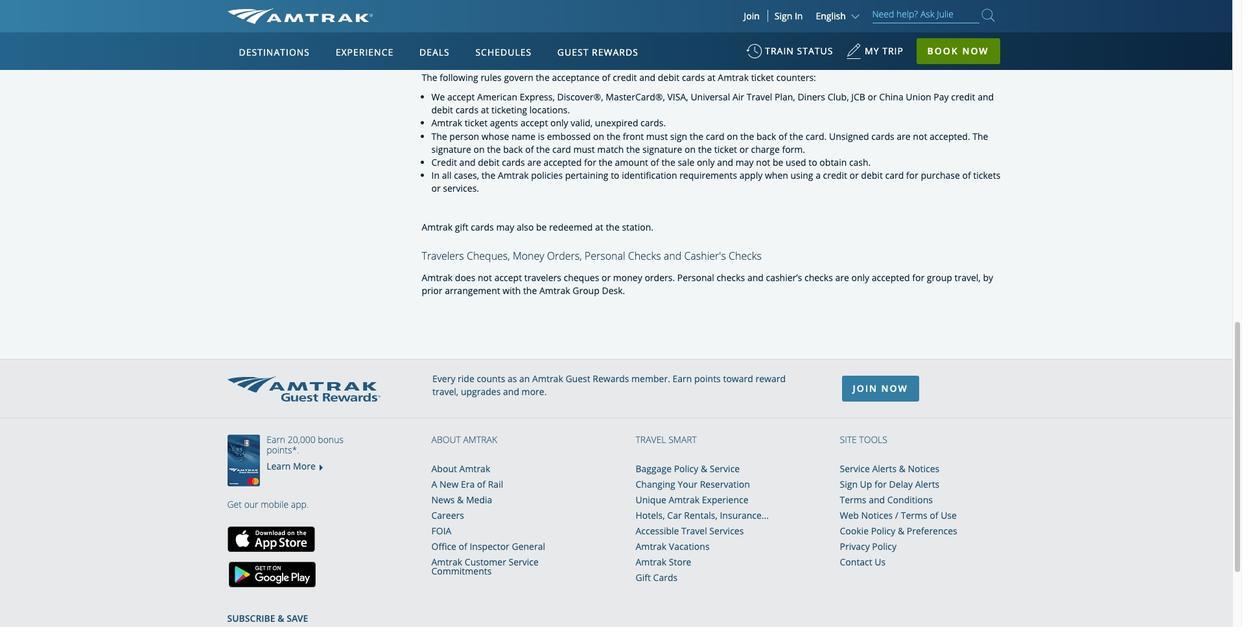 Task type: vqa. For each thing, say whether or not it's contained in the screenshot.
Careers
yes



Task type: describe. For each thing, give the bounding box(es) containing it.
name
[[512, 130, 536, 142]]

person
[[450, 130, 480, 142]]

inspector
[[470, 541, 510, 553]]

amount inside we accept american express, discover®, mastercard®, visa, universal air travel plan, diners club, jcb or china union pay credit and debit cards at ticketing locations. amtrak ticket agents accept only valid, unexpired cards. the person whose name is embossed on the front must sign the card on the back of the card. unsigned cards are not accepted. the signature on the back of the card must match the signature on the ticket or charge form. credit and debit cards are accepted for the amount of the sale only and may not be used to obtain cash. in all cases, the amtrak policies pertaining to identification requirements apply when using a credit or debit card for purchase of tickets or services.
[[615, 156, 649, 168]]

are left search icon
[[967, 20, 981, 32]]

0 vertical spatial ticket
[[752, 72, 775, 84]]

car
[[668, 510, 682, 522]]

cards left that
[[674, 20, 697, 32]]

in inside banner
[[795, 10, 803, 22]]

amtrak store link
[[636, 557, 692, 569]]

debit up will
[[468, 7, 490, 19]]

privacy
[[840, 541, 870, 553]]

amtrak guest rewards preferred mastercard image
[[227, 435, 266, 487]]

2 vertical spatial must
[[574, 143, 595, 155]]

with
[[503, 285, 521, 297]]

pin
[[811, 20, 826, 32]]

as inside every ride counts as an amtrak guest rewards member. earn points toward reward travel, upgrades and more.
[[508, 373, 517, 385]]

1 horizontal spatial terms
[[901, 510, 928, 522]]

rewards inside every ride counts as an amtrak guest rewards member. earn points toward reward travel, upgrades and more.
[[593, 373, 630, 385]]

service inside service alerts & notices sign up for delay alerts terms and conditions web notices / terms of use cookie policy & preferences privacy policy contact us
[[840, 463, 870, 476]]

and inside service alerts & notices sign up for delay alerts terms and conditions web notices / terms of use cookie policy & preferences privacy policy contact us
[[869, 494, 886, 507]]

sign inside banner
[[775, 10, 793, 22]]

be inside credit and debit cards are accepted for the purchase of amtrak tickets and services at all staffed stations. debit cards must have a credit card logo and will be processed as credit card transactions; cards that require the entry of a pin (personal identification number) are not accepted. there is no minimum amount required for credit and debit card purchases.
[[498, 20, 509, 32]]

cheques,
[[467, 249, 510, 263]]

learn
[[267, 461, 291, 473]]

Please enter your search item search field
[[873, 6, 980, 23]]

sign inside service alerts & notices sign up for delay alerts terms and conditions web notices / terms of use cookie policy & preferences privacy policy contact us
[[840, 479, 858, 491]]

amtrak guest rewards image
[[227, 377, 381, 402]]

tickets inside credit and debit cards are accepted for the purchase of amtrak tickets and services at all staffed stations. debit cards must have a credit card logo and will be processed as credit card transactions; cards that require the entry of a pin (personal identification number) are not accepted. there is no minimum amount required for credit and debit card purchases.
[[691, 7, 719, 19]]

0 vertical spatial accept
[[448, 91, 475, 103]]

1 vertical spatial to
[[611, 169, 620, 181]]

experience inside baggage policy & service changing your reservation unique amtrak experience hotels, car rentals, insurance... accessible travel services amtrak vacations amtrak store gift cards
[[702, 494, 749, 507]]

credit right pay
[[952, 91, 976, 103]]

1 vertical spatial policy
[[872, 526, 896, 538]]

contact us link
[[840, 557, 886, 569]]

on up the sale
[[685, 143, 696, 155]]

stations.
[[830, 7, 866, 19]]

1 vertical spatial notices
[[862, 510, 893, 522]]

& inside about amtrak a new era of rail news & media careers foia office of inspector general amtrak customer service commitments
[[457, 494, 464, 507]]

unique amtrak experience link
[[636, 494, 749, 507]]

0 horizontal spatial only
[[551, 117, 569, 129]]

web
[[840, 510, 859, 522]]

a new era of rail link
[[432, 479, 504, 491]]

1 vertical spatial alerts
[[916, 479, 940, 491]]

1 vertical spatial travel
[[636, 434, 667, 446]]

the up match
[[607, 130, 621, 142]]

card.
[[806, 130, 827, 142]]

save
[[287, 613, 308, 625]]

amtrak inside every ride counts as an amtrak guest rewards member. earn points toward reward travel, upgrades and more.
[[533, 373, 564, 385]]

and up orders.
[[664, 249, 682, 263]]

guest rewards
[[558, 46, 639, 58]]

at up the universal
[[708, 72, 716, 84]]

not down charge
[[757, 156, 771, 168]]

identification inside credit and debit cards are accepted for the purchase of amtrak tickets and services at all staffed stations. debit cards must have a credit card logo and will be processed as credit card transactions; cards that require the entry of a pin (personal identification number) are not accepted. there is no minimum amount required for credit and debit card purchases.
[[870, 20, 926, 32]]

gift cards link
[[636, 572, 678, 585]]

ticketing
[[492, 104, 528, 116]]

accepted. inside credit and debit cards are accepted for the purchase of amtrak tickets and services at all staffed stations. debit cards must have a credit card logo and will be processed as credit card transactions; cards that require the entry of a pin (personal identification number) are not accepted. there is no minimum amount required for credit and debit card purchases.
[[422, 33, 463, 45]]

general
[[512, 541, 546, 553]]

may inside we accept american express, discover®, mastercard®, visa, universal air travel plan, diners club, jcb or china union pay credit and debit cards at ticketing locations. amtrak ticket agents accept only valid, unexpired cards. the person whose name is embossed on the front must sign the card on the back of the card. unsigned cards are not accepted. the signature on the back of the card must match the signature on the ticket or charge form. credit and debit cards are accepted for the amount of the sale only and may not be used to obtain cash. in all cases, the amtrak policies pertaining to identification requirements apply when using a credit or debit card for purchase of tickets or services.
[[736, 156, 754, 168]]

amtrak down accessible
[[636, 541, 667, 553]]

are up the 'policies'
[[528, 156, 542, 168]]

1 vertical spatial ticket
[[465, 117, 488, 129]]

member.
[[632, 373, 671, 385]]

& inside baggage policy & service changing your reservation unique amtrak experience hotels, car rentals, insurance... accessible travel services amtrak vacations amtrak store gift cards
[[701, 463, 708, 476]]

and up require on the top
[[721, 7, 737, 19]]

20,000
[[288, 434, 316, 446]]

and inside every ride counts as an amtrak guest rewards member. earn points toward reward travel, upgrades and more.
[[503, 386, 520, 398]]

transactions;
[[617, 20, 671, 32]]

purchase inside we accept american express, discover®, mastercard®, visa, universal air travel plan, diners club, jcb or china union pay credit and debit cards at ticketing locations. amtrak ticket agents accept only valid, unexpired cards. the person whose name is embossed on the front must sign the card on the back of the card. unsigned cards are not accepted. the signature on the back of the card must match the signature on the ticket or charge form. credit and debit cards are accepted for the amount of the sale only and may not be used to obtain cash. in all cases, the amtrak policies pertaining to identification requirements apply when using a credit or debit card for purchase of tickets or services.
[[921, 169, 961, 181]]

accepted inside amtrak does not accept travelers cheques or money orders. personal checks and cashier's checks are only accepted for group travel, by prior arrangement with the amtrak group desk.
[[872, 272, 911, 284]]

sale
[[678, 156, 695, 168]]

are up the processed
[[518, 7, 532, 19]]

debit up visa,
[[658, 72, 680, 84]]

contact
[[840, 557, 873, 569]]

now
[[963, 45, 990, 57]]

my
[[865, 45, 880, 57]]

changing
[[636, 479, 676, 491]]

your
[[678, 479, 698, 491]]

credit right have
[[973, 7, 997, 19]]

hotels,
[[636, 510, 665, 522]]

all inside credit and debit cards are accepted for the purchase of amtrak tickets and services at all staffed stations. debit cards must have a credit card logo and will be processed as credit card transactions; cards that require the entry of a pin (personal identification number) are not accepted. there is no minimum amount required for credit and debit card purchases.
[[786, 7, 796, 19]]

on up match
[[594, 130, 605, 142]]

locations.
[[530, 104, 570, 116]]

accepted inside credit and debit cards are accepted for the purchase of amtrak tickets and services at all staffed stations. debit cards must have a credit card logo and will be processed as credit card transactions; cards that require the entry of a pin (personal identification number) are not accepted. there is no minimum amount required for credit and debit card purchases.
[[534, 7, 572, 19]]

(personal
[[828, 20, 868, 32]]

on down air
[[727, 130, 738, 142]]

1 vertical spatial must
[[647, 130, 668, 142]]

are down the china
[[897, 130, 911, 142]]

2 checks from the left
[[805, 272, 833, 284]]

more
[[293, 461, 316, 473]]

of inside service alerts & notices sign up for delay alerts terms and conditions web notices / terms of use cookie policy & preferences privacy policy contact us
[[930, 510, 939, 522]]

privacy policy link
[[840, 541, 897, 553]]

trip
[[883, 45, 904, 57]]

baggage policy & service link
[[636, 463, 740, 476]]

0 horizontal spatial may
[[497, 221, 515, 233]]

accessible travel services link
[[636, 526, 744, 538]]

debit down that
[[692, 33, 714, 45]]

customer
[[465, 557, 507, 569]]

the down match
[[599, 156, 613, 168]]

the up the 'policies'
[[537, 143, 550, 155]]

only inside amtrak does not accept travelers cheques or money orders. personal checks and cashier's checks are only accepted for group travel, by prior arrangement with the amtrak group desk.
[[852, 272, 870, 284]]

accept inside amtrak does not accept travelers cheques or money orders. personal checks and cashier's checks are only accepted for group travel, by prior arrangement with the amtrak group desk.
[[495, 272, 522, 284]]

travelers
[[525, 272, 562, 284]]

amtrak up "person"
[[432, 117, 463, 129]]

rewards inside guest rewards popup button
[[592, 46, 639, 58]]

book
[[928, 45, 959, 57]]

the up requirements
[[698, 143, 712, 155]]

amtrak customer service commitments link
[[432, 557, 539, 578]]

credit up guest rewards
[[569, 20, 593, 32]]

cards up will
[[493, 7, 516, 19]]

accepted. inside we accept american express, discover®, mastercard®, visa, universal air travel plan, diners club, jcb or china union pay credit and debit cards at ticketing locations. amtrak ticket agents accept only valid, unexpired cards. the person whose name is embossed on the front must sign the card on the back of the card. unsigned cards are not accepted. the signature on the back of the card must match the signature on the ticket or charge form. credit and debit cards are accepted for the amount of the sale only and may not be used to obtain cash. in all cases, the amtrak policies pertaining to identification requirements apply when using a credit or debit card for purchase of tickets or services.
[[930, 130, 971, 142]]

there
[[465, 33, 489, 45]]

at inside we accept american express, discover®, mastercard®, visa, universal air travel plan, diners club, jcb or china union pay credit and debit cards at ticketing locations. amtrak ticket agents accept only valid, unexpired cards. the person whose name is embossed on the front must sign the card on the back of the card. unsigned cards are not accepted. the signature on the back of the card must match the signature on the ticket or charge form. credit and debit cards are accepted for the amount of the sale only and may not be used to obtain cash. in all cases, the amtrak policies pertaining to identification requirements apply when using a credit or debit card for purchase of tickets or services.
[[481, 104, 489, 116]]

news & media link
[[432, 494, 493, 507]]

service inside about amtrak a new era of rail news & media careers foia office of inspector general amtrak customer service commitments
[[509, 557, 539, 569]]

1 horizontal spatial be
[[536, 221, 547, 233]]

debit up cases,
[[478, 156, 500, 168]]

search icon image
[[982, 6, 995, 24]]

unique
[[636, 494, 667, 507]]

not inside amtrak does not accept travelers cheques or money orders. personal checks and cashier's checks are only accepted for group travel, by prior arrangement with the amtrak group desk.
[[478, 272, 492, 284]]

my trip
[[865, 45, 904, 57]]

1 horizontal spatial back
[[757, 130, 777, 142]]

2 vertical spatial policy
[[873, 541, 897, 553]]

banner containing join
[[0, 0, 1233, 300]]

credit down obtain at the right top of page
[[824, 169, 848, 181]]

amtrak up the gift cards link
[[636, 557, 667, 569]]

service alerts & notices link
[[840, 463, 940, 476]]

1 signature from the left
[[432, 143, 472, 155]]

the down front
[[627, 143, 641, 155]]

cheques
[[564, 272, 600, 284]]

discover®,
[[558, 91, 604, 103]]

and up visa,
[[674, 33, 690, 45]]

app.
[[291, 499, 309, 511]]

a inside we accept american express, discover®, mastercard®, visa, universal air travel plan, diners club, jcb or china union pay credit and debit cards at ticketing locations. amtrak ticket agents accept only valid, unexpired cards. the person whose name is embossed on the front must sign the card on the back of the card. unsigned cards are not accepted. the signature on the back of the card must match the signature on the ticket or charge form. credit and debit cards are accepted for the amount of the sale only and may not be used to obtain cash. in all cases, the amtrak policies pertaining to identification requirements apply when using a credit or debit card for purchase of tickets or services.
[[816, 169, 821, 181]]

travelers
[[422, 249, 464, 263]]

rail
[[488, 479, 504, 491]]

train status link
[[747, 39, 834, 71]]

credit up mastercard®,
[[613, 72, 637, 84]]

2 vertical spatial ticket
[[715, 143, 738, 155]]

mastercard®,
[[606, 91, 666, 103]]

& down web notices / terms of use link
[[898, 526, 905, 538]]

whose
[[482, 130, 509, 142]]

my trip button
[[847, 39, 904, 71]]

also
[[517, 221, 534, 233]]

/
[[896, 510, 899, 522]]

require
[[718, 20, 749, 32]]

earn inside earn 20,000 bonus points*. learn more
[[267, 434, 286, 446]]

amtrak up prior
[[422, 272, 453, 284]]

every
[[433, 373, 456, 385]]

valid,
[[571, 117, 593, 129]]

foia
[[432, 526, 452, 538]]

train status
[[766, 45, 834, 57]]

amtrak left gift
[[422, 221, 453, 233]]

express,
[[520, 91, 555, 103]]

join for join now
[[853, 383, 878, 395]]

amount inside credit and debit cards are accepted for the purchase of amtrak tickets and services at all staffed stations. debit cards must have a credit card logo and will be processed as credit card transactions; cards that require the entry of a pin (personal identification number) are not accepted. there is no minimum amount required for credit and debit card purchases.
[[558, 33, 591, 45]]

we
[[432, 91, 445, 103]]

now
[[882, 383, 909, 395]]

every ride counts as an amtrak guest rewards member. earn points toward reward travel, upgrades and more.
[[433, 373, 786, 398]]

0 vertical spatial terms
[[840, 494, 867, 507]]

more.
[[522, 386, 547, 398]]

the up express,
[[536, 72, 550, 84]]

the up charge
[[741, 130, 755, 142]]

1 vertical spatial a
[[803, 20, 808, 32]]

new
[[440, 479, 459, 491]]

american
[[478, 91, 518, 103]]

for inside service alerts & notices sign up for delay alerts terms and conditions web notices / terms of use cookie policy & preferences privacy policy contact us
[[875, 479, 887, 491]]

credit down transactions;
[[647, 33, 671, 45]]

learn more link
[[267, 461, 316, 473]]

is inside we accept american express, discover®, mastercard®, visa, universal air travel plan, diners club, jcb or china union pay credit and debit cards at ticketing locations. amtrak ticket agents accept only valid, unexpired cards. the person whose name is embossed on the front must sign the card on the back of the card. unsigned cards are not accepted. the signature on the back of the card must match the signature on the ticket or charge form. credit and debit cards are accepted for the amount of the sale only and may not be used to obtain cash. in all cases, the amtrak policies pertaining to identification requirements apply when using a credit or debit card for purchase of tickets or services.
[[538, 130, 545, 142]]

english button
[[816, 10, 863, 22]]

at inside credit and debit cards are accepted for the purchase of amtrak tickets and services at all staffed stations. debit cards must have a credit card logo and will be processed as credit card transactions; cards that require the entry of a pin (personal identification number) are not accepted. there is no minimum amount required for credit and debit card purchases.
[[776, 7, 784, 19]]

amtrak left the 'policies'
[[498, 169, 529, 181]]

is inside credit and debit cards are accepted for the purchase of amtrak tickets and services at all staffed stations. debit cards must have a credit card logo and will be processed as credit card transactions; cards that require the entry of a pin (personal identification number) are not accepted. there is no minimum amount required for credit and debit card purchases.
[[492, 33, 498, 45]]

accepted inside we accept american express, discover®, mastercard®, visa, universal air travel plan, diners club, jcb or china union pay credit and debit cards at ticketing locations. amtrak ticket agents accept only valid, unexpired cards. the person whose name is embossed on the front must sign the card on the back of the card. unsigned cards are not accepted. the signature on the back of the card must match the signature on the ticket or charge form. credit and debit cards are accepted for the amount of the sale only and may not be used to obtain cash. in all cases, the amtrak policies pertaining to identification requirements apply when using a credit or debit card for purchase of tickets or services.
[[544, 156, 582, 168]]

and right pay
[[978, 91, 995, 103]]

the down whose
[[487, 143, 501, 155]]

sign
[[671, 130, 688, 142]]

services.
[[443, 182, 479, 194]]

experience inside popup button
[[336, 46, 394, 58]]

travel inside baggage policy & service changing your reservation unique amtrak experience hotels, car rentals, insurance... accessible travel services amtrak vacations amtrak store gift cards
[[682, 526, 708, 538]]

debit down cash.
[[862, 169, 883, 181]]

amtrak up air
[[718, 72, 749, 84]]

0 horizontal spatial back
[[504, 143, 523, 155]]

form.
[[783, 143, 806, 155]]

amtrak down travelers
[[540, 285, 571, 297]]

regions map image
[[276, 108, 587, 290]]

toward
[[724, 373, 754, 385]]

logo
[[443, 20, 461, 32]]

will
[[482, 20, 496, 32]]

cards up "person"
[[456, 104, 479, 116]]

cards right unsigned
[[872, 130, 895, 142]]

air
[[733, 91, 745, 103]]

deals button
[[414, 34, 455, 71]]

on down "person"
[[474, 143, 485, 155]]

amtrak gift cards may also be redeemed at the station.
[[422, 221, 654, 233]]

no
[[501, 33, 512, 45]]

subscribe
[[227, 613, 276, 625]]



Task type: locate. For each thing, give the bounding box(es) containing it.
0 horizontal spatial alerts
[[873, 463, 897, 476]]

1 horizontal spatial travel,
[[955, 272, 981, 284]]

guest right "an"
[[566, 373, 591, 385]]

0 vertical spatial accepted.
[[422, 33, 463, 45]]

0 horizontal spatial earn
[[267, 434, 286, 446]]

the up form.
[[790, 130, 804, 142]]

personal
[[585, 249, 626, 263], [678, 272, 715, 284]]

cards right gift
[[471, 221, 494, 233]]

rentals,
[[685, 510, 718, 522]]

earn
[[673, 373, 692, 385], [267, 434, 286, 446]]

checks up orders.
[[628, 249, 661, 263]]

amtrak up transactions;
[[658, 7, 689, 19]]

about for about amtrak a new era of rail news & media careers foia office of inspector general amtrak customer service commitments
[[432, 463, 457, 476]]

or right jcb
[[868, 91, 878, 103]]

1 horizontal spatial may
[[736, 156, 754, 168]]

0 horizontal spatial be
[[498, 20, 509, 32]]

0 horizontal spatial a
[[803, 20, 808, 32]]

0 vertical spatial accepted
[[534, 7, 572, 19]]

2 checks from the left
[[729, 249, 762, 263]]

accept up with
[[495, 272, 522, 284]]

credit and debit cards are accepted for the purchase of amtrak tickets and services at all staffed stations. debit cards must have a credit card logo and will be processed as credit card transactions; cards that require the entry of a pin (personal identification number) are not accepted. there is no minimum amount required for credit and debit card purchases.
[[422, 7, 997, 45]]

policy up your
[[674, 463, 699, 476]]

debit down we
[[432, 104, 453, 116]]

the inside amtrak does not accept travelers cheques or money orders. personal checks and cashier's checks are only accepted for group travel, by prior arrangement with the amtrak group desk.
[[523, 285, 537, 297]]

1 vertical spatial earn
[[267, 434, 286, 446]]

not
[[983, 20, 997, 32], [914, 130, 928, 142], [757, 156, 771, 168], [478, 272, 492, 284]]

1 checks from the left
[[628, 249, 661, 263]]

club,
[[828, 91, 850, 103]]

gift
[[636, 572, 651, 585]]

rewards down required
[[592, 46, 639, 58]]

application
[[276, 108, 587, 290]]

guest inside popup button
[[558, 46, 589, 58]]

get our mobile app.
[[227, 499, 309, 511]]

reward
[[756, 373, 786, 385]]

and up the there
[[464, 20, 480, 32]]

join
[[744, 10, 760, 22], [853, 383, 878, 395]]

footer containing every ride counts as an amtrak guest rewards member. earn points toward reward travel, upgrades and more.
[[0, 359, 1233, 628]]

in inside we accept american express, discover®, mastercard®, visa, universal air travel plan, diners club, jcb or china union pay credit and debit cards at ticketing locations. amtrak ticket agents accept only valid, unexpired cards. the person whose name is embossed on the front must sign the card on the back of the card. unsigned cards are not accepted. the signature on the back of the card must match the signature on the ticket or charge form. credit and debit cards are accepted for the amount of the sale only and may not be used to obtain cash. in all cases, the amtrak policies pertaining to identification requirements apply when using a credit or debit card for purchase of tickets or services.
[[432, 169, 440, 181]]

0 vertical spatial travel
[[747, 91, 773, 103]]

& down a new era of rail link
[[457, 494, 464, 507]]

and up requirements
[[718, 156, 734, 168]]

accepted
[[534, 7, 572, 19], [544, 156, 582, 168], [872, 272, 911, 284]]

1 vertical spatial personal
[[678, 272, 715, 284]]

are inside amtrak does not accept travelers cheques or money orders. personal checks and cashier's checks are only accepted for group travel, by prior arrangement with the amtrak group desk.
[[836, 272, 850, 284]]

prior
[[422, 285, 443, 297]]

credit inside we accept american express, discover®, mastercard®, visa, universal air travel plan, diners club, jcb or china union pay credit and debit cards at ticketing locations. amtrak ticket agents accept only valid, unexpired cards. the person whose name is embossed on the front must sign the card on the back of the card. unsigned cards are not accepted. the signature on the back of the card must match the signature on the ticket or charge form. credit and debit cards are accepted for the amount of the sale only and may not be used to obtain cash. in all cases, the amtrak policies pertaining to identification requirements apply when using a credit or debit card for purchase of tickets or services.
[[432, 156, 457, 168]]

accepted. down pay
[[930, 130, 971, 142]]

not inside credit and debit cards are accepted for the purchase of amtrak tickets and services at all staffed stations. debit cards must have a credit card logo and will be processed as credit card transactions; cards that require the entry of a pin (personal identification number) are not accepted. there is no minimum amount required for credit and debit card purchases.
[[983, 20, 997, 32]]

0 vertical spatial earn
[[673, 373, 692, 385]]

at down american
[[481, 104, 489, 116]]

tickets
[[691, 7, 719, 19], [974, 169, 1001, 181]]

or down cash.
[[850, 169, 859, 181]]

signature
[[432, 143, 472, 155], [643, 143, 683, 155]]

1 horizontal spatial checks
[[805, 272, 833, 284]]

and up cases,
[[460, 156, 476, 168]]

travelers cheques, money orders, personal checks and cashier's checks
[[422, 249, 762, 263]]

1 horizontal spatial sign
[[840, 479, 858, 491]]

1 vertical spatial join
[[853, 383, 878, 395]]

1 vertical spatial accepted
[[544, 156, 582, 168]]

2 vertical spatial accepted
[[872, 272, 911, 284]]

service up up
[[840, 463, 870, 476]]

& left save at the left bottom
[[278, 613, 285, 625]]

hotels, car rentals, insurance... link
[[636, 510, 769, 522]]

service alerts & notices sign up for delay alerts terms and conditions web notices / terms of use cookie policy & preferences privacy policy contact us
[[840, 463, 958, 569]]

1 horizontal spatial all
[[786, 7, 796, 19]]

about amtrak
[[432, 434, 498, 446]]

services
[[710, 526, 744, 538]]

a
[[432, 479, 437, 491]]

purchase inside credit and debit cards are accepted for the purchase of amtrak tickets and services at all staffed stations. debit cards must have a credit card logo and will be processed as credit card transactions; cards that require the entry of a pin (personal identification number) are not accepted. there is no minimum amount required for credit and debit card purchases.
[[606, 7, 645, 19]]

credit inside credit and debit cards are accepted for the purchase of amtrak tickets and services at all staffed stations. debit cards must have a credit card logo and will be processed as credit card transactions; cards that require the entry of a pin (personal identification number) are not accepted. there is no minimum amount required for credit and debit card purchases.
[[422, 7, 448, 19]]

0 horizontal spatial as
[[508, 373, 517, 385]]

amtrak
[[658, 7, 689, 19], [718, 72, 749, 84], [432, 117, 463, 129], [498, 169, 529, 181], [422, 221, 453, 233], [422, 272, 453, 284], [540, 285, 571, 297], [533, 373, 564, 385], [463, 434, 498, 446], [460, 463, 491, 476], [669, 494, 700, 507], [636, 541, 667, 553], [432, 557, 463, 569], [636, 557, 667, 569]]

in left cases,
[[432, 169, 440, 181]]

cases,
[[454, 169, 480, 181]]

0 vertical spatial travel,
[[955, 272, 981, 284]]

0 horizontal spatial notices
[[862, 510, 893, 522]]

1 horizontal spatial as
[[557, 20, 567, 32]]

2 about from the top
[[432, 463, 457, 476]]

about inside about amtrak a new era of rail news & media careers foia office of inspector general amtrak customer service commitments
[[432, 463, 457, 476]]

amtrak inside credit and debit cards are accepted for the purchase of amtrak tickets and services at all staffed stations. debit cards must have a credit card logo and will be processed as credit card transactions; cards that require the entry of a pin (personal identification number) are not accepted. there is no minimum amount required for credit and debit card purchases.
[[658, 7, 689, 19]]

union
[[906, 91, 932, 103]]

or inside amtrak does not accept travelers cheques or money orders. personal checks and cashier's checks are only accepted for group travel, by prior arrangement with the amtrak group desk.
[[602, 272, 611, 284]]

0 vertical spatial tickets
[[691, 7, 719, 19]]

0 horizontal spatial travel,
[[433, 386, 459, 398]]

the
[[589, 7, 603, 19], [752, 20, 766, 32], [536, 72, 550, 84], [607, 130, 621, 142], [690, 130, 704, 142], [741, 130, 755, 142], [790, 130, 804, 142], [487, 143, 501, 155], [537, 143, 550, 155], [627, 143, 641, 155], [698, 143, 712, 155], [599, 156, 613, 168], [662, 156, 676, 168], [482, 169, 496, 181], [606, 221, 620, 233], [523, 285, 537, 297]]

earn 20,000 bonus points*. learn more
[[267, 434, 344, 473]]

we accept american express, discover®, mastercard®, visa, universal air travel plan, diners club, jcb or china union pay credit and debit cards at ticketing locations. amtrak ticket agents accept only valid, unexpired cards. the person whose name is embossed on the front must sign the card on the back of the card. unsigned cards are not accepted. the signature on the back of the card must match the signature on the ticket or charge form. credit and debit cards are accepted for the amount of the sale only and may not be used to obtain cash. in all cases, the amtrak policies pertaining to identification requirements apply when using a credit or debit card for purchase of tickets or services.
[[432, 91, 1001, 194]]

2 vertical spatial accept
[[495, 272, 522, 284]]

by
[[984, 272, 994, 284]]

and left cashier's
[[748, 272, 764, 284]]

1 horizontal spatial purchase
[[921, 169, 961, 181]]

site
[[840, 434, 857, 446]]

gift
[[455, 221, 469, 233]]

1 vertical spatial accepted.
[[930, 130, 971, 142]]

the up purchases.
[[752, 20, 766, 32]]

rewards left member.
[[593, 373, 630, 385]]

earn inside every ride counts as an amtrak guest rewards member. earn points toward reward travel, upgrades and more.
[[673, 373, 692, 385]]

amtrak image
[[227, 8, 373, 24]]

be inside we accept american express, discover®, mastercard®, visa, universal air travel plan, diners club, jcb or china union pay credit and debit cards at ticketing locations. amtrak ticket agents accept only valid, unexpired cards. the person whose name is embossed on the front must sign the card on the back of the card. unsigned cards are not accepted. the signature on the back of the card must match the signature on the ticket or charge form. credit and debit cards are accepted for the amount of the sale only and may not be used to obtain cash. in all cases, the amtrak policies pertaining to identification requirements apply when using a credit or debit card for purchase of tickets or services.
[[773, 156, 784, 168]]

service inside baggage policy & service changing your reservation unique amtrak experience hotels, car rentals, insurance... accessible travel services amtrak vacations amtrak store gift cards
[[710, 463, 740, 476]]

amount up guest rewards
[[558, 33, 591, 45]]

processed
[[511, 20, 555, 32]]

join now link
[[842, 376, 920, 402]]

0 vertical spatial personal
[[585, 249, 626, 263]]

in
[[795, 10, 803, 22], [432, 169, 440, 181]]

may up apply
[[736, 156, 754, 168]]

the
[[422, 72, 438, 84], [432, 130, 447, 142], [973, 130, 989, 142]]

staffed
[[798, 7, 828, 19]]

0 horizontal spatial all
[[442, 169, 452, 181]]

at right redeemed
[[596, 221, 604, 233]]

personal inside amtrak does not accept travelers cheques or money orders. personal checks and cashier's checks are only accepted for group travel, by prior arrangement with the amtrak group desk.
[[678, 272, 715, 284]]

unsigned
[[830, 130, 870, 142]]

amtrak vacations link
[[636, 541, 710, 553]]

amtrak down your
[[669, 494, 700, 507]]

orders.
[[645, 272, 675, 284]]

earn left points
[[673, 373, 692, 385]]

alerts up conditions
[[916, 479, 940, 491]]

travel, inside amtrak does not accept travelers cheques or money orders. personal checks and cashier's checks are only accepted for group travel, by prior arrangement with the amtrak group desk.
[[955, 272, 981, 284]]

1 vertical spatial about
[[432, 463, 457, 476]]

0 vertical spatial notices
[[909, 463, 940, 476]]

experience button
[[331, 34, 399, 71]]

must down cards.
[[647, 130, 668, 142]]

govern
[[504, 72, 534, 84]]

about up new
[[432, 463, 457, 476]]

1 horizontal spatial travel
[[682, 526, 708, 538]]

using
[[791, 169, 814, 181]]

2 horizontal spatial be
[[773, 156, 784, 168]]

1 horizontal spatial ticket
[[715, 143, 738, 155]]

1 checks from the left
[[717, 272, 746, 284]]

0 vertical spatial be
[[498, 20, 509, 32]]

policy inside baggage policy & service changing your reservation unique amtrak experience hotels, car rentals, insurance... accessible travel services amtrak vacations amtrak store gift cards
[[674, 463, 699, 476]]

accept
[[448, 91, 475, 103], [521, 117, 548, 129], [495, 272, 522, 284]]

as inside credit and debit cards are accepted for the purchase of amtrak tickets and services at all staffed stations. debit cards must have a credit card logo and will be processed as credit card transactions; cards that require the entry of a pin (personal identification number) are not accepted. there is no minimum amount required for credit and debit card purchases.
[[557, 20, 567, 32]]

at
[[776, 7, 784, 19], [708, 72, 716, 84], [481, 104, 489, 116], [596, 221, 604, 233]]

the left station.
[[606, 221, 620, 233]]

to right used
[[809, 156, 818, 168]]

service up reservation
[[710, 463, 740, 476]]

1 vertical spatial accept
[[521, 117, 548, 129]]

0 horizontal spatial ticket
[[465, 117, 488, 129]]

credit
[[422, 7, 448, 19], [432, 156, 457, 168]]

money
[[614, 272, 643, 284]]

about for about amtrak
[[432, 434, 461, 446]]

or left charge
[[740, 143, 749, 155]]

checks down cashier's at the top right of page
[[717, 272, 746, 284]]

or
[[868, 91, 878, 103], [740, 143, 749, 155], [850, 169, 859, 181], [432, 182, 441, 194], [602, 272, 611, 284]]

personal up 'money'
[[585, 249, 626, 263]]

0 vertical spatial as
[[557, 20, 567, 32]]

that
[[699, 20, 716, 32]]

1 horizontal spatial notices
[[909, 463, 940, 476]]

tools
[[860, 434, 888, 446]]

1 vertical spatial is
[[538, 130, 545, 142]]

pertaining
[[565, 169, 609, 181]]

mobile
[[261, 499, 289, 511]]

and down up
[[869, 494, 886, 507]]

following
[[440, 72, 479, 84]]

1 vertical spatial rewards
[[593, 373, 630, 385]]

0 vertical spatial amount
[[558, 33, 591, 45]]

unexpired
[[595, 117, 639, 129]]

tickets inside we accept american express, discover®, mastercard®, visa, universal air travel plan, diners club, jcb or china union pay credit and debit cards at ticketing locations. amtrak ticket agents accept only valid, unexpired cards. the person whose name is embossed on the front must sign the card on the back of the card. unsigned cards are not accepted. the signature on the back of the card must match the signature on the ticket or charge form. credit and debit cards are accepted for the amount of the sale only and may not be used to obtain cash. in all cases, the amtrak policies pertaining to identification requirements apply when using a credit or debit card for purchase of tickets or services.
[[974, 169, 1001, 181]]

travel, inside every ride counts as an amtrak guest rewards member. earn points toward reward travel, upgrades and more.
[[433, 386, 459, 398]]

us
[[875, 557, 886, 569]]

footer
[[0, 359, 1233, 628]]

must up number)
[[919, 7, 940, 19]]

credit up logo
[[422, 7, 448, 19]]

policies
[[531, 169, 563, 181]]

2 horizontal spatial travel
[[747, 91, 773, 103]]

are right cashier's
[[836, 272, 850, 284]]

join inside banner
[[744, 10, 760, 22]]

0 horizontal spatial tickets
[[691, 7, 719, 19]]

0 horizontal spatial purchase
[[606, 7, 645, 19]]

be right the also
[[536, 221, 547, 233]]

sign up for delay alerts link
[[840, 479, 940, 491]]

back up charge
[[757, 130, 777, 142]]

2 horizontal spatial a
[[965, 7, 970, 19]]

conditions
[[888, 494, 933, 507]]

cards
[[493, 7, 516, 19], [893, 7, 916, 19], [674, 20, 697, 32], [682, 72, 705, 84], [456, 104, 479, 116], [872, 130, 895, 142], [502, 156, 525, 168], [471, 221, 494, 233]]

schedules
[[476, 46, 532, 58]]

purchase
[[606, 7, 645, 19], [921, 169, 961, 181]]

travel smart
[[636, 434, 697, 446]]

1 horizontal spatial signature
[[643, 143, 683, 155]]

identification
[[870, 20, 926, 32], [622, 169, 678, 181]]

cards down 'name'
[[502, 156, 525, 168]]

cards up visa,
[[682, 72, 705, 84]]

1 vertical spatial be
[[773, 156, 784, 168]]

cards right debit
[[893, 7, 916, 19]]

the up required
[[589, 7, 603, 19]]

travel, left by
[[955, 272, 981, 284]]

0 vertical spatial rewards
[[592, 46, 639, 58]]

1 horizontal spatial service
[[710, 463, 740, 476]]

1 horizontal spatial in
[[795, 10, 803, 22]]

1 vertical spatial guest
[[566, 373, 591, 385]]

2 vertical spatial only
[[852, 272, 870, 284]]

1 horizontal spatial earn
[[673, 373, 692, 385]]

0 vertical spatial a
[[965, 7, 970, 19]]

redeemed
[[550, 221, 593, 233]]

&
[[701, 463, 708, 476], [900, 463, 906, 476], [457, 494, 464, 507], [898, 526, 905, 538], [278, 613, 285, 625]]

used
[[786, 156, 807, 168]]

2 signature from the left
[[643, 143, 683, 155]]

identification down debit
[[870, 20, 926, 32]]

signature down sign
[[643, 143, 683, 155]]

1 vertical spatial travel,
[[433, 386, 459, 398]]

1 vertical spatial in
[[432, 169, 440, 181]]

travel up baggage
[[636, 434, 667, 446]]

1 horizontal spatial to
[[809, 156, 818, 168]]

0 horizontal spatial join
[[744, 10, 760, 22]]

ticket down train on the right top
[[752, 72, 775, 84]]

get
[[227, 499, 242, 511]]

foia link
[[432, 526, 452, 538]]

must inside credit and debit cards are accepted for the purchase of amtrak tickets and services at all staffed stations. debit cards must have a credit card logo and will be processed as credit card transactions; cards that require the entry of a pin (personal identification number) are not accepted. there is no minimum amount required for credit and debit card purchases.
[[919, 7, 940, 19]]

as left "an"
[[508, 373, 517, 385]]

the right sign
[[690, 130, 704, 142]]

policy down /
[[872, 526, 896, 538]]

identification inside we accept american express, discover®, mastercard®, visa, universal air travel plan, diners club, jcb or china union pay credit and debit cards at ticketing locations. amtrak ticket agents accept only valid, unexpired cards. the person whose name is embossed on the front must sign the card on the back of the card. unsigned cards are not accepted. the signature on the back of the card must match the signature on the ticket or charge form. credit and debit cards are accepted for the amount of the sale only and may not be used to obtain cash. in all cases, the amtrak policies pertaining to identification requirements apply when using a credit or debit card for purchase of tickets or services.
[[622, 169, 678, 181]]

0 horizontal spatial experience
[[336, 46, 394, 58]]

amtrak up the about amtrak "link"
[[463, 434, 498, 446]]

credit up cases,
[[432, 156, 457, 168]]

1 horizontal spatial only
[[697, 156, 715, 168]]

2 horizontal spatial must
[[919, 7, 940, 19]]

not up now
[[983, 20, 997, 32]]

2 horizontal spatial only
[[852, 272, 870, 284]]

1 horizontal spatial personal
[[678, 272, 715, 284]]

personal down cashier's at the top right of page
[[678, 272, 715, 284]]

0 vertical spatial only
[[551, 117, 569, 129]]

0 vertical spatial in
[[795, 10, 803, 22]]

accepted. up deals
[[422, 33, 463, 45]]

not down union on the right top of the page
[[914, 130, 928, 142]]

may left the also
[[497, 221, 515, 233]]

1 vertical spatial may
[[497, 221, 515, 233]]

the left the sale
[[662, 156, 676, 168]]

a
[[965, 7, 970, 19], [803, 20, 808, 32], [816, 169, 821, 181]]

1 horizontal spatial accepted.
[[930, 130, 971, 142]]

required
[[593, 33, 630, 45]]

debit
[[868, 7, 891, 19]]

a right the using
[[816, 169, 821, 181]]

2 horizontal spatial ticket
[[752, 72, 775, 84]]

travel right air
[[747, 91, 773, 103]]

1 vertical spatial sign
[[840, 479, 858, 491]]

banner
[[0, 0, 1233, 300]]

1 horizontal spatial tickets
[[974, 169, 1001, 181]]

and up logo
[[450, 7, 466, 19]]

1 vertical spatial amount
[[615, 156, 649, 168]]

1 about from the top
[[432, 434, 461, 446]]

1 vertical spatial back
[[504, 143, 523, 155]]

0 vertical spatial experience
[[336, 46, 394, 58]]

0 vertical spatial is
[[492, 33, 498, 45]]

0 vertical spatial may
[[736, 156, 754, 168]]

at up 'entry'
[[776, 7, 784, 19]]

travel up vacations
[[682, 526, 708, 538]]

sign in
[[775, 10, 803, 22]]

0 horizontal spatial accepted.
[[422, 33, 463, 45]]

0 vertical spatial about
[[432, 434, 461, 446]]

0 horizontal spatial terms
[[840, 494, 867, 507]]

group
[[928, 272, 953, 284]]

guest inside every ride counts as an amtrak guest rewards member. earn points toward reward travel, upgrades and more.
[[566, 373, 591, 385]]

accepted left group
[[872, 272, 911, 284]]

0 horizontal spatial must
[[574, 143, 595, 155]]

all up services.
[[442, 169, 452, 181]]

join for join
[[744, 10, 760, 22]]

secondary navigation
[[227, 0, 422, 340]]

notices
[[909, 463, 940, 476], [862, 510, 893, 522]]

acceptance
[[552, 72, 600, 84]]

of
[[647, 7, 656, 19], [792, 20, 801, 32], [602, 72, 611, 84], [779, 130, 788, 142], [526, 143, 534, 155], [651, 156, 660, 168], [963, 169, 972, 181], [477, 479, 486, 491], [930, 510, 939, 522], [459, 541, 468, 553]]

accepted up the processed
[[534, 7, 572, 19]]

be up no
[[498, 20, 509, 32]]

1 vertical spatial credit
[[432, 156, 457, 168]]

all inside we accept american express, discover®, mastercard®, visa, universal air travel plan, diners club, jcb or china union pay credit and debit cards at ticketing locations. amtrak ticket agents accept only valid, unexpired cards. the person whose name is embossed on the front must sign the card on the back of the card. unsigned cards are not accepted. the signature on the back of the card must match the signature on the ticket or charge form. credit and debit cards are accepted for the amount of the sale only and may not be used to obtain cash. in all cases, the amtrak policies pertaining to identification requirements apply when using a credit or debit card for purchase of tickets or services.
[[442, 169, 452, 181]]

1 vertical spatial purchase
[[921, 169, 961, 181]]

and up mastercard®,
[[640, 72, 656, 84]]

0 horizontal spatial sign
[[775, 10, 793, 22]]

news
[[432, 494, 455, 507]]

0 horizontal spatial to
[[611, 169, 620, 181]]

or left services.
[[432, 182, 441, 194]]

use
[[941, 510, 957, 522]]

charge
[[752, 143, 780, 155]]

0 horizontal spatial checks
[[717, 272, 746, 284]]

travel,
[[955, 272, 981, 284], [433, 386, 459, 398]]

orders,
[[547, 249, 582, 263]]

travel inside we accept american express, discover®, mastercard®, visa, universal air travel plan, diners club, jcb or china union pay credit and debit cards at ticketing locations. amtrak ticket agents accept only valid, unexpired cards. the person whose name is embossed on the front must sign the card on the back of the card. unsigned cards are not accepted. the signature on the back of the card must match the signature on the ticket or charge form. credit and debit cards are accepted for the amount of the sale only and may not be used to obtain cash. in all cases, the amtrak policies pertaining to identification requirements apply when using a credit or debit card for purchase of tickets or services.
[[747, 91, 773, 103]]

alerts up sign up for delay alerts link
[[873, 463, 897, 476]]

& up delay
[[900, 463, 906, 476]]

points
[[695, 373, 721, 385]]

1 horizontal spatial alerts
[[916, 479, 940, 491]]

services
[[740, 7, 773, 19]]

not up arrangement on the left top of the page
[[478, 272, 492, 284]]

station.
[[622, 221, 654, 233]]

guest up acceptance
[[558, 46, 589, 58]]

amtrak down 'office'
[[432, 557, 463, 569]]

is left no
[[492, 33, 498, 45]]

entry
[[768, 20, 790, 32]]

counters:
[[777, 72, 817, 84]]

delay
[[890, 479, 913, 491]]

0 horizontal spatial travel
[[636, 434, 667, 446]]

terms up web
[[840, 494, 867, 507]]

1 vertical spatial terms
[[901, 510, 928, 522]]

the right cases,
[[482, 169, 496, 181]]

0 vertical spatial alerts
[[873, 463, 897, 476]]

for inside amtrak does not accept travelers cheques or money orders. personal checks and cashier's checks are only accepted for group travel, by prior arrangement with the amtrak group desk.
[[913, 272, 925, 284]]

amtrak up era
[[460, 463, 491, 476]]

signature down "person"
[[432, 143, 472, 155]]

0 vertical spatial join
[[744, 10, 760, 22]]

travel, down every
[[433, 386, 459, 398]]

and inside amtrak does not accept travelers cheques or money orders. personal checks and cashier's checks are only accepted for group travel, by prior arrangement with the amtrak group desk.
[[748, 272, 764, 284]]

1 vertical spatial all
[[442, 169, 452, 181]]



